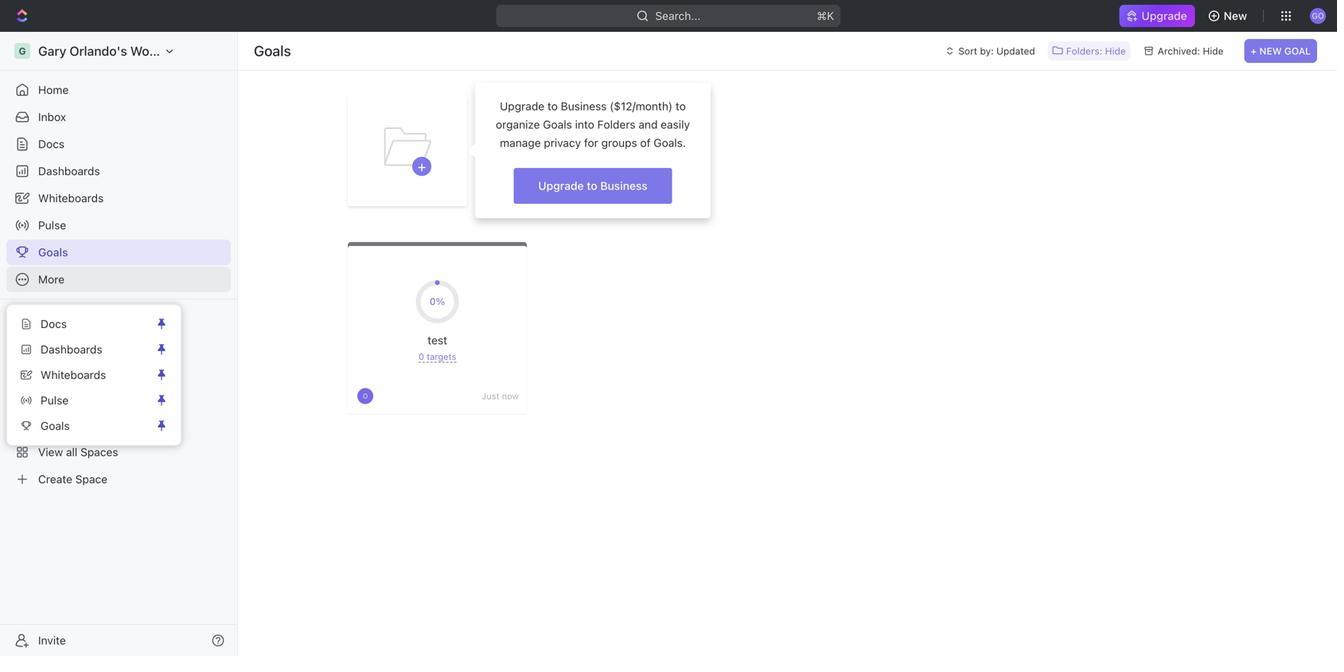 Task type: locate. For each thing, give the bounding box(es) containing it.
pulse inside sidebar navigation
[[38, 219, 66, 232]]

test
[[428, 334, 447, 347]]

targets
[[427, 352, 456, 362]]

new button
[[1202, 3, 1257, 29]]

business for upgrade to business
[[601, 179, 648, 192]]

goals inside upgrade to business ($12/month) to organize goals into folders and easily manage privacy for groups of goals.
[[543, 118, 572, 131]]

groups
[[602, 136, 637, 149]]

folders: hide
[[1067, 45, 1126, 57]]

dashboards
[[38, 164, 100, 178], [41, 343, 102, 356]]

upgrade for upgrade to business
[[539, 179, 584, 192]]

1 horizontal spatial +
[[1251, 45, 1257, 57]]

goals link down space
[[14, 413, 152, 439]]

0 vertical spatial dashboards
[[38, 164, 100, 178]]

docs link down the inbox link
[[6, 131, 231, 157]]

1 vertical spatial pulse link
[[14, 388, 152, 413]]

goal
[[1285, 45, 1311, 57]]

1 horizontal spatial to
[[587, 179, 598, 192]]

1 horizontal spatial hide
[[1203, 45, 1224, 57]]

search...
[[656, 9, 701, 22]]

and
[[639, 118, 658, 131]]

docs link down more
[[14, 311, 152, 337]]

1 vertical spatial new
[[1260, 45, 1282, 57]]

0 vertical spatial docs
[[38, 137, 65, 150]]

upgrade inside upgrade link
[[1142, 9, 1188, 22]]

dashboards link down the favorites button
[[14, 337, 152, 362]]

inbox
[[38, 110, 66, 123]]

+
[[1251, 45, 1257, 57], [418, 158, 426, 175]]

pulse link
[[6, 213, 231, 238], [14, 388, 152, 413]]

dashboards down the inbox
[[38, 164, 100, 178]]

hide
[[1106, 45, 1126, 57], [1203, 45, 1224, 57]]

docs inside sidebar navigation
[[38, 137, 65, 150]]

inbox link
[[6, 104, 231, 130]]

goals link up more dropdown button
[[6, 240, 231, 265]]

1 vertical spatial business
[[601, 179, 648, 192]]

0 horizontal spatial hide
[[1106, 45, 1126, 57]]

upgrade up archived:
[[1142, 9, 1188, 22]]

to up the easily
[[676, 100, 686, 113]]

business inside upgrade to business ($12/month) to organize goals into folders and easily manage privacy for groups of goals.
[[561, 100, 607, 113]]

0 vertical spatial whiteboards
[[38, 191, 104, 205]]

space
[[38, 391, 70, 404]]

spaces
[[13, 340, 46, 351]]

dashboards link down the inbox link
[[6, 158, 231, 184]]

whiteboards inside sidebar navigation
[[38, 191, 104, 205]]

docs link
[[6, 131, 231, 157], [14, 311, 152, 337]]

upgrade down privacy
[[539, 179, 584, 192]]

whiteboards link
[[6, 186, 231, 211], [14, 362, 152, 388]]

business for upgrade to business ($12/month) to organize goals into folders and easily manage privacy for groups of goals.
[[561, 100, 607, 113]]

space link
[[38, 385, 228, 411]]

business down groups
[[601, 179, 648, 192]]

whiteboards
[[38, 191, 104, 205], [41, 368, 106, 381]]

upgrade to business
[[539, 179, 648, 192]]

dashboards for top dashboards link
[[38, 164, 100, 178]]

hide right folders:
[[1106, 45, 1126, 57]]

folders
[[598, 118, 636, 131]]

to up privacy
[[548, 100, 558, 113]]

goals link
[[6, 240, 231, 265], [14, 413, 152, 439]]

2 hide from the left
[[1203, 45, 1224, 57]]

new
[[1224, 9, 1248, 22], [1260, 45, 1282, 57]]

1 vertical spatial whiteboards
[[41, 368, 106, 381]]

1 vertical spatial goals link
[[14, 413, 152, 439]]

pulse right space, , element
[[41, 394, 69, 407]]

upgrade up organize
[[500, 100, 545, 113]]

2 horizontal spatial to
[[676, 100, 686, 113]]

0 vertical spatial +
[[1251, 45, 1257, 57]]

docs up spaces
[[41, 317, 67, 330]]

0 horizontal spatial new
[[1224, 9, 1248, 22]]

0 horizontal spatial +
[[418, 158, 426, 175]]

dashboards inside sidebar navigation
[[38, 164, 100, 178]]

2 vertical spatial upgrade
[[539, 179, 584, 192]]

pulse up more
[[38, 219, 66, 232]]

1 hide from the left
[[1106, 45, 1126, 57]]

archived: hide
[[1158, 45, 1224, 57]]

home
[[38, 83, 69, 96]]

dashboards for the bottom dashboards link
[[41, 343, 102, 356]]

manage
[[500, 136, 541, 149]]

business up into on the top of the page
[[561, 100, 607, 113]]

1 vertical spatial upgrade
[[500, 100, 545, 113]]

0 horizontal spatial to
[[548, 100, 558, 113]]

upgrade
[[1142, 9, 1188, 22], [500, 100, 545, 113], [539, 179, 584, 192]]

goals
[[254, 42, 291, 59], [543, 118, 572, 131], [38, 246, 68, 259], [41, 419, 70, 432]]

1 vertical spatial pulse
[[41, 394, 69, 407]]

0 vertical spatial upgrade
[[1142, 9, 1188, 22]]

docs
[[38, 137, 65, 150], [41, 317, 67, 330]]

+ for +
[[418, 158, 426, 175]]

1 vertical spatial docs
[[41, 317, 67, 330]]

dashboards link
[[6, 158, 231, 184], [14, 337, 152, 362]]

pulse
[[38, 219, 66, 232], [41, 394, 69, 407]]

business
[[561, 100, 607, 113], [601, 179, 648, 192]]

1 vertical spatial +
[[418, 158, 426, 175]]

upgrade inside upgrade to business link
[[539, 179, 584, 192]]

0 vertical spatial business
[[561, 100, 607, 113]]

upgrade link
[[1120, 5, 1196, 27]]

sidebar navigation
[[0, 32, 238, 656]]

upgrade inside upgrade to business ($12/month) to organize goals into folders and easily manage privacy for groups of goals.
[[500, 100, 545, 113]]

space, , element
[[14, 390, 30, 406]]

docs down the inbox
[[38, 137, 65, 150]]

1 vertical spatial dashboards
[[41, 343, 102, 356]]

for
[[584, 136, 599, 149]]

upgrade to business ($12/month) to organize goals into folders and easily manage privacy for groups of goals.
[[496, 100, 690, 149]]

0 vertical spatial pulse
[[38, 219, 66, 232]]

of
[[640, 136, 651, 149]]

1 vertical spatial dashboards link
[[14, 337, 152, 362]]

to down for
[[587, 179, 598, 192]]

hide right archived:
[[1203, 45, 1224, 57]]

dashboards down the favorites button
[[41, 343, 102, 356]]

+ new goal
[[1251, 45, 1311, 57]]

to
[[548, 100, 558, 113], [676, 100, 686, 113], [587, 179, 598, 192]]

0 vertical spatial new
[[1224, 9, 1248, 22]]



Task type: describe. For each thing, give the bounding box(es) containing it.
easily
[[661, 118, 690, 131]]

into
[[575, 118, 595, 131]]

home link
[[6, 77, 231, 103]]

upgrade to business link
[[514, 168, 672, 204]]

upgrade for upgrade
[[1142, 9, 1188, 22]]

to for upgrade to business
[[587, 179, 598, 192]]

privacy
[[544, 136, 581, 149]]

new inside button
[[1224, 9, 1248, 22]]

0 vertical spatial whiteboards link
[[6, 186, 231, 211]]

upgrade for upgrade to business ($12/month) to organize goals into folders and easily manage privacy for groups of goals.
[[500, 100, 545, 113]]

goals.
[[654, 136, 686, 149]]

1 vertical spatial docs link
[[14, 311, 152, 337]]

pulse for topmost pulse link
[[38, 219, 66, 232]]

0 vertical spatial pulse link
[[6, 213, 231, 238]]

($12/month)
[[610, 100, 673, 113]]

hide for archived: hide
[[1203, 45, 1224, 57]]

0 vertical spatial dashboards link
[[6, 158, 231, 184]]

1 horizontal spatial new
[[1260, 45, 1282, 57]]

⌘k
[[817, 9, 835, 22]]

archived:
[[1158, 45, 1201, 57]]

+ for + new goal
[[1251, 45, 1257, 57]]

folders:
[[1067, 45, 1103, 57]]

0 vertical spatial docs link
[[6, 131, 231, 157]]

goals inside sidebar navigation
[[38, 246, 68, 259]]

favorites button
[[6, 309, 71, 328]]

organize
[[496, 118, 540, 131]]

s
[[19, 393, 26, 404]]

invite
[[38, 634, 66, 647]]

0
[[419, 352, 424, 362]]

more
[[38, 273, 65, 286]]

1 vertical spatial whiteboards link
[[14, 362, 152, 388]]

to for upgrade to business ($12/month) to organize goals into folders and easily manage privacy for groups of goals.
[[548, 100, 558, 113]]

pulse for bottom pulse link
[[41, 394, 69, 407]]

0 vertical spatial goals link
[[6, 240, 231, 265]]

test 0 targets
[[419, 334, 456, 362]]

hide for folders: hide
[[1106, 45, 1126, 57]]

more button
[[6, 267, 231, 292]]

favorites
[[13, 313, 55, 324]]



Task type: vqa. For each thing, say whether or not it's contained in the screenshot.
the Pulse
yes



